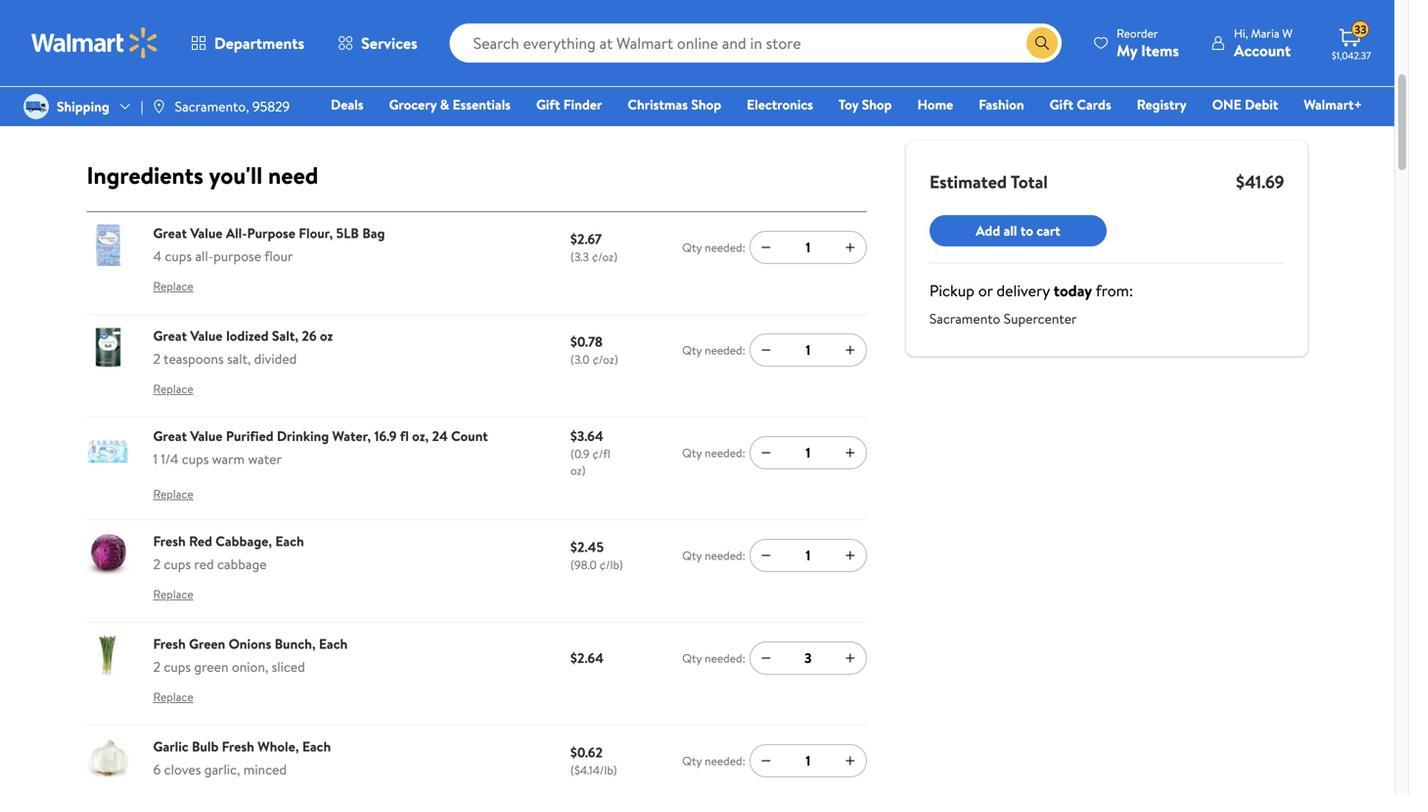 Task type: locate. For each thing, give the bounding box(es) containing it.
need
[[268, 159, 319, 192]]

2 great from the top
[[153, 327, 187, 346]]

0 vertical spatial ¢/oz)
[[592, 249, 618, 265]]

4 qty needed: from the top
[[682, 548, 746, 564]]

fresh up garlic,
[[222, 738, 254, 757]]

my
[[1117, 40, 1138, 61]]

fresh green onions bunch, each 2 cups green onion, sliced
[[153, 635, 348, 677]]

great value purified drinking water, 16.9 fl oz, 24 count image
[[87, 429, 130, 472]]

0 horizontal spatial gift
[[536, 95, 560, 114]]

great value all-purpose flour, 5lb bag link
[[153, 224, 385, 243]]

total
[[1011, 170, 1048, 194]]

w
[[1283, 25, 1293, 42]]

3 great from the top
[[153, 427, 187, 446]]

1 horizontal spatial gift
[[1050, 95, 1074, 114]]

shop for christmas shop
[[692, 95, 722, 114]]

needed: left the decrease quantity fresh red cabbage, each-count, current quantity 1 icon at the bottom of page
[[705, 548, 746, 564]]

qty left decrease quantity great value iodized salt, 26 oz-count, current quantity 1 image
[[682, 342, 702, 359]]

0 horizontal spatial time
[[951, 7, 975, 24]]

qty left decrease quantity garlic bulb fresh whole, each-count, current quantity 1 image
[[682, 753, 702, 770]]

add
[[976, 221, 1001, 240]]

1 vertical spatial 2
[[153, 555, 161, 574]]

each inside the fresh red cabbage, each 2 cups red cabbage
[[275, 532, 304, 551]]

¢/lb)
[[600, 557, 623, 574]]

0 vertical spatial fresh
[[153, 532, 186, 551]]

3 value from the top
[[190, 427, 223, 446]]

christmas
[[628, 95, 688, 114]]

2 inside great value iodized salt, 26 oz 2 teaspoons salt, divided
[[153, 350, 161, 369]]

deals link
[[322, 94, 373, 115]]

3
[[805, 649, 812, 668]]

33
[[1355, 21, 1367, 38]]

christmas shop
[[628, 95, 722, 114]]

1 left '1/4'
[[153, 450, 158, 469]]

hi,
[[1235, 25, 1249, 42]]

qty needed: left decrease quantity great value iodized salt, 26 oz-count, current quantity 1 image
[[682, 342, 746, 359]]

fresh for 2
[[153, 635, 186, 654]]

2 shop from the left
[[862, 95, 892, 114]]

needed: for $2.45
[[705, 548, 746, 564]]

2 inside the fresh red cabbage, each 2 cups red cabbage
[[153, 555, 161, 574]]

value inside great value iodized salt, 26 oz 2 teaspoons salt, divided
[[190, 327, 223, 346]]

time
[[951, 7, 975, 24], [1158, 7, 1181, 24]]

qty needed: left decrease quantity garlic bulb fresh whole, each-count, current quantity 1 image
[[682, 753, 746, 770]]

gift cards link
[[1041, 94, 1121, 115]]

gift
[[536, 95, 560, 114], [1050, 95, 1074, 114]]

purpose
[[214, 247, 261, 266]]

1 left increase quantity fresh red cabbage, each-count, current quantity 1 icon
[[806, 546, 811, 565]]

value
[[190, 224, 223, 243], [190, 327, 223, 346], [190, 427, 223, 446]]

great up teaspoons
[[153, 327, 187, 346]]

2 left red
[[153, 555, 161, 574]]

great up '1/4'
[[153, 427, 187, 446]]

sacramento
[[930, 309, 1001, 328]]

time inside cook time 30 mins
[[1158, 7, 1181, 24]]

4 needed: from the top
[[705, 548, 746, 564]]

qty needed: left the decrease quantity fresh red cabbage, each-count, current quantity 1 icon at the bottom of page
[[682, 548, 746, 564]]

replace down 4
[[153, 278, 193, 295]]

value up all-
[[190, 224, 223, 243]]

garlic bulb fresh whole, each link
[[153, 738, 331, 757]]

increase quantity great value iodized salt, 26 oz-count, current quantity 1 image
[[843, 342, 858, 358]]

2 replace button from the top
[[153, 374, 193, 405]]

services button
[[321, 20, 434, 67]]

(98.0
[[571, 557, 597, 574]]

debit
[[1245, 95, 1279, 114]]

2 vertical spatial fresh
[[222, 738, 254, 757]]

2 vertical spatial each
[[302, 738, 331, 757]]

replace button for 2 cups red cabbage
[[153, 580, 193, 611]]

3 qty from the top
[[682, 445, 702, 461]]

cart
[[1037, 221, 1061, 240]]

1 2 from the top
[[153, 350, 161, 369]]

shop right christmas
[[692, 95, 722, 114]]

4 replace button from the top
[[153, 580, 193, 611]]

replace down '1/4'
[[153, 486, 193, 503]]

replace button for 2 teaspoons salt, divided
[[153, 374, 193, 405]]

$0.62 ($4.14/lb)
[[571, 744, 617, 779]]

value up warm
[[190, 427, 223, 446]]

needed: left decrease quantity great value all-purpose flour, 5lb bag-count, current quantity 1 icon
[[705, 239, 746, 256]]

one debit link
[[1204, 94, 1288, 115]]

oz)
[[571, 463, 586, 479]]

increase quantity great value purified drinking water, 16.9 fl oz, 24 count-count, current quantity 1 image
[[843, 445, 858, 461]]

qty left the decrease quantity fresh red cabbage, each-count, current quantity 1 icon at the bottom of page
[[682, 548, 702, 564]]

red
[[194, 555, 214, 574]]

1 left increase quantity great value all-purpose flour, 5lb bag-count, current quantity 1 icon
[[806, 238, 811, 257]]

one debit
[[1213, 95, 1279, 114]]

3 replace from the top
[[153, 486, 193, 503]]

cards
[[1077, 95, 1112, 114]]

qty for $3.64
[[682, 445, 702, 461]]

all-
[[195, 247, 214, 266]]

1 horizontal spatial shop
[[862, 95, 892, 114]]

qty needed: left the 'decrease quantity great value purified drinking water, 16.9 fl oz, 24 count-count, current quantity 1' icon
[[682, 445, 746, 461]]

1
[[925, 22, 933, 55], [806, 238, 811, 257], [806, 341, 811, 360], [806, 444, 811, 463], [153, 450, 158, 469], [806, 546, 811, 565], [806, 752, 811, 771]]

time right cook
[[1158, 7, 1181, 24]]

1 vertical spatial ¢/oz)
[[593, 352, 619, 368]]

toy
[[839, 95, 859, 114]]

2 time from the left
[[1158, 7, 1181, 24]]

1 qty needed: from the top
[[682, 239, 746, 256]]

1 left increase quantity great value purified drinking water, 16.9 fl oz, 24 count-count, current quantity 1 image
[[806, 444, 811, 463]]

2 gift from the left
[[1050, 95, 1074, 114]]

1 vertical spatial great
[[153, 327, 187, 346]]

great inside great value all-purpose flour, 5lb bag 4 cups all-purpose flour
[[153, 224, 187, 243]]

value inside great value all-purpose flour, 5lb bag 4 cups all-purpose flour
[[190, 224, 223, 243]]

5 replace from the top
[[153, 689, 193, 706]]

supercenter
[[1004, 309, 1077, 328]]

fresh inside fresh green onions bunch, each 2 cups green onion, sliced
[[153, 635, 186, 654]]

grocery & essentials link
[[380, 94, 520, 115]]

1 horizontal spatial time
[[1158, 7, 1181, 24]]

replace button for 4 cups all-purpose flour
[[153, 271, 193, 303]]

$2.45 (98.0 ¢/lb)
[[571, 538, 623, 574]]

1 vertical spatial value
[[190, 327, 223, 346]]

time inside prep time 1 hr
[[951, 7, 975, 24]]

2 needed: from the top
[[705, 342, 746, 359]]

qty left decrease quantity fresh green onions bunch, each-count, current quantity 3 icon at the right bottom of page
[[682, 650, 702, 667]]

qty needed: for $2.45
[[682, 548, 746, 564]]

0 horizontal spatial  image
[[23, 94, 49, 119]]

salt,
[[227, 350, 251, 369]]

estimated
[[930, 170, 1008, 194]]

replace button
[[153, 271, 193, 303], [153, 374, 193, 405], [153, 479, 193, 511], [153, 580, 193, 611], [153, 682, 193, 714]]

each inside garlic bulb fresh whole, each 6 cloves garlic, minced
[[302, 738, 331, 757]]

needed: left decrease quantity great value iodized salt, 26 oz-count, current quantity 1 image
[[705, 342, 746, 359]]

1 for the 'decrease quantity great value purified drinking water, 16.9 fl oz, 24 count-count, current quantity 1' icon
[[806, 444, 811, 463]]

great for great value purified drinking water, 16.9 fl oz, 24 count
[[153, 427, 187, 446]]

¢/oz) right (3.3
[[592, 249, 618, 265]]

2 qty from the top
[[682, 342, 702, 359]]

$0.62
[[571, 744, 603, 763]]

5lb
[[336, 224, 359, 243]]

each right whole,
[[302, 738, 331, 757]]

each right cabbage,
[[275, 532, 304, 551]]

cups left red
[[164, 555, 191, 574]]

gift left finder
[[536, 95, 560, 114]]

 image right '|'
[[151, 99, 167, 115]]

¢/oz) for $2.67
[[592, 249, 618, 265]]

replace down red
[[153, 587, 193, 603]]

fresh
[[153, 532, 186, 551], [153, 635, 186, 654], [222, 738, 254, 757]]

decrease quantity great value iodized salt, 26 oz-count, current quantity 1 image
[[759, 342, 774, 358]]

replace for fresh green onions bunch, each 2 cups green onion, sliced
[[153, 689, 193, 706]]

1 replace from the top
[[153, 278, 193, 295]]

fl
[[400, 427, 409, 446]]

 image
[[23, 94, 49, 119], [151, 99, 167, 115]]

great inside great value iodized salt, 26 oz 2 teaspoons salt, divided
[[153, 327, 187, 346]]

2 vertical spatial great
[[153, 427, 187, 446]]

1 left hr
[[925, 22, 933, 55]]

(0.9
[[571, 446, 590, 463]]

fresh for cups
[[153, 532, 186, 551]]

3 qty needed: from the top
[[682, 445, 746, 461]]

replace button down teaspoons
[[153, 374, 193, 405]]

4 replace from the top
[[153, 587, 193, 603]]

teaspoons
[[164, 350, 224, 369]]

cups left green
[[164, 658, 191, 677]]

needed: left decrease quantity fresh green onions bunch, each-count, current quantity 3 icon at the right bottom of page
[[705, 650, 746, 667]]

replace button down 4
[[153, 271, 193, 303]]

5 needed: from the top
[[705, 650, 746, 667]]

1 vertical spatial fresh
[[153, 635, 186, 654]]

needed:
[[705, 239, 746, 256], [705, 342, 746, 359], [705, 445, 746, 461], [705, 548, 746, 564], [705, 650, 746, 667], [705, 753, 746, 770]]

great value purified drinking water, 16.9 fl oz, 24 count 1 1/4 cups warm water
[[153, 427, 488, 469]]

fresh red cabbage, each image
[[87, 532, 130, 575]]

6 qty needed: from the top
[[682, 753, 746, 770]]

walmart image
[[31, 27, 159, 59]]

time right prep
[[951, 7, 975, 24]]

each inside fresh green onions bunch, each 2 cups green onion, sliced
[[319, 635, 348, 654]]

2
[[153, 350, 161, 369], [153, 555, 161, 574], [153, 658, 161, 677]]

cups right 4
[[165, 247, 192, 266]]

3 needed: from the top
[[705, 445, 746, 461]]

great for great value all-purpose flour, 5lb bag
[[153, 224, 187, 243]]

qty needed: for $0.78
[[682, 342, 746, 359]]

1 inside prep time 1 hr
[[925, 22, 933, 55]]

needed: for $3.64
[[705, 445, 746, 461]]

fresh green onions bunch, each image
[[87, 635, 130, 678]]

qty needed: left decrease quantity great value all-purpose flour, 5lb bag-count, current quantity 1 icon
[[682, 239, 746, 256]]

time for mins
[[1158, 7, 1181, 24]]

¢/oz) inside $0.78 (3.0 ¢/oz)
[[593, 352, 619, 368]]

 image for shipping
[[23, 94, 49, 119]]

replace button down '1/4'
[[153, 479, 193, 511]]

2 inside fresh green onions bunch, each 2 cups green onion, sliced
[[153, 658, 161, 677]]

qty needed: left decrease quantity fresh green onions bunch, each-count, current quantity 3 icon at the right bottom of page
[[682, 650, 746, 667]]

0 vertical spatial each
[[275, 532, 304, 551]]

1 needed: from the top
[[705, 239, 746, 256]]

great value iodized salt, 26 oz 2 teaspoons salt, divided
[[153, 327, 333, 369]]

or
[[979, 280, 993, 302]]

qty left the 'decrease quantity great value purified drinking water, 16.9 fl oz, 24 count-count, current quantity 1' icon
[[682, 445, 702, 461]]

ingredients
[[87, 159, 204, 192]]

2 left teaspoons
[[153, 350, 161, 369]]

2 value from the top
[[190, 327, 223, 346]]

0 vertical spatial great
[[153, 224, 187, 243]]

value for iodized
[[190, 327, 223, 346]]

qty needed: for $2.67
[[682, 239, 746, 256]]

electronics link
[[738, 94, 822, 115]]

$2.67 (3.3 ¢/oz)
[[571, 230, 618, 265]]

Search search field
[[450, 23, 1062, 63]]

 image left shipping
[[23, 94, 49, 119]]

1 value from the top
[[190, 224, 223, 243]]

0 vertical spatial value
[[190, 224, 223, 243]]

1 great from the top
[[153, 224, 187, 243]]

shop inside 'link'
[[692, 95, 722, 114]]

toy shop
[[839, 95, 892, 114]]

qty left decrease quantity great value all-purpose flour, 5lb bag-count, current quantity 1 icon
[[682, 239, 702, 256]]

great inside great value purified drinking water, 16.9 fl oz, 24 count 1 1/4 cups warm water
[[153, 427, 187, 446]]

1 vertical spatial each
[[319, 635, 348, 654]]

value up teaspoons
[[190, 327, 223, 346]]

1 right decrease quantity great value iodized salt, 26 oz-count, current quantity 1 image
[[806, 341, 811, 360]]

1 qty from the top
[[682, 239, 702, 256]]

0 vertical spatial 2
[[153, 350, 161, 369]]

1 shop from the left
[[692, 95, 722, 114]]

green
[[189, 635, 225, 654]]

pickup or delivery today from: sacramento supercenter
[[930, 280, 1134, 328]]

2 vertical spatial value
[[190, 427, 223, 446]]

water,
[[332, 427, 371, 446]]

great up 4
[[153, 224, 187, 243]]

replace button up garlic at the bottom left of the page
[[153, 682, 193, 714]]

fresh left red
[[153, 532, 186, 551]]

replace button up green
[[153, 580, 193, 611]]

3 replace button from the top
[[153, 479, 193, 511]]

1 left increase quantity garlic bulb fresh whole, each-count, current quantity 1 image
[[806, 752, 811, 771]]

1 time from the left
[[951, 7, 975, 24]]

shop right 'toy'
[[862, 95, 892, 114]]

gift left cards
[[1050, 95, 1074, 114]]

3 2 from the top
[[153, 658, 161, 677]]

¢/oz) inside $2.67 (3.3 ¢/oz)
[[592, 249, 618, 265]]

value for purified
[[190, 427, 223, 446]]

water
[[248, 450, 282, 469]]

shop for toy shop
[[862, 95, 892, 114]]

1 horizontal spatial  image
[[151, 99, 167, 115]]

all-
[[226, 224, 247, 243]]

¢/oz) right (3.0
[[593, 352, 619, 368]]

needed: left decrease quantity garlic bulb fresh whole, each-count, current quantity 1 image
[[705, 753, 746, 770]]

qty for $2.67
[[682, 239, 702, 256]]

sliced
[[272, 658, 305, 677]]

walmart+
[[1304, 95, 1363, 114]]

fresh left green
[[153, 635, 186, 654]]

cups inside the fresh red cabbage, each 2 cups red cabbage
[[164, 555, 191, 574]]

5 replace button from the top
[[153, 682, 193, 714]]

needed: left the 'decrease quantity great value purified drinking water, 16.9 fl oz, 24 count-count, current quantity 1' icon
[[705, 445, 746, 461]]

reorder my items
[[1117, 25, 1180, 61]]

2 vertical spatial 2
[[153, 658, 161, 677]]

qty for $2.45
[[682, 548, 702, 564]]

fashion link
[[970, 94, 1033, 115]]

5 qty from the top
[[682, 650, 702, 667]]

gift finder link
[[528, 94, 611, 115]]

each right bunch,
[[319, 635, 348, 654]]

replace up garlic at the bottom left of the page
[[153, 689, 193, 706]]

1 gift from the left
[[536, 95, 560, 114]]

estimated total
[[930, 170, 1048, 194]]

shipping
[[57, 97, 109, 116]]

2 replace from the top
[[153, 381, 193, 398]]

replace down teaspoons
[[153, 381, 193, 398]]

cups right '1/4'
[[182, 450, 209, 469]]

value inside great value purified drinking water, 16.9 fl oz, 24 count 1 1/4 cups warm water
[[190, 427, 223, 446]]

bulb
[[192, 738, 219, 757]]

0 horizontal spatial shop
[[692, 95, 722, 114]]

cups
[[165, 247, 192, 266], [182, 450, 209, 469], [164, 555, 191, 574], [164, 658, 191, 677]]

1 replace button from the top
[[153, 271, 193, 303]]

fresh inside the fresh red cabbage, each 2 cups red cabbage
[[153, 532, 186, 551]]

services
[[361, 32, 418, 54]]

decrease quantity fresh red cabbage, each-count, current quantity 1 image
[[759, 548, 774, 564]]

maria
[[1252, 25, 1280, 42]]

increase quantity fresh green onions bunch, each-count, current quantity 3 image
[[843, 651, 858, 667]]

replace button for 2 cups green onion, sliced
[[153, 682, 193, 714]]

2 right fresh green onions bunch, each image
[[153, 658, 161, 677]]

2 2 from the top
[[153, 555, 161, 574]]

4 qty from the top
[[682, 548, 702, 564]]

2 qty needed: from the top
[[682, 342, 746, 359]]



Task type: describe. For each thing, give the bounding box(es) containing it.
increase quantity great value all-purpose flour, 5lb bag-count, current quantity 1 image
[[843, 240, 858, 255]]

to
[[1021, 221, 1034, 240]]

5 qty needed: from the top
[[682, 650, 746, 667]]

decrease quantity garlic bulb fresh whole, each-count, current quantity 1 image
[[759, 754, 774, 769]]

replace inside "$3.64 (0.9 ¢/fl oz) replace"
[[153, 486, 193, 503]]

garlic,
[[204, 761, 240, 780]]

(3.3
[[571, 249, 589, 265]]

garlic bulb fresh whole, each image
[[87, 738, 130, 781]]

departments button
[[174, 20, 321, 67]]

hr
[[939, 22, 961, 55]]

purpose
[[247, 224, 296, 243]]

whole,
[[258, 738, 299, 757]]

4
[[153, 247, 162, 266]]

1 for the decrease quantity fresh red cabbage, each-count, current quantity 1 icon at the bottom of page
[[806, 546, 811, 565]]

great value iodized salt, 26 oz image
[[87, 327, 130, 370]]

grocery
[[389, 95, 437, 114]]

each for bunch,
[[319, 635, 348, 654]]

24
[[432, 427, 448, 446]]

cook
[[1128, 7, 1155, 24]]

needed: for $2.67
[[705, 239, 746, 256]]

fashion
[[979, 95, 1025, 114]]

delivery
[[997, 280, 1050, 302]]

fresh red cabbage, each link
[[153, 532, 304, 551]]

deals
[[331, 95, 364, 114]]

garlic
[[153, 738, 189, 757]]

christmas shop link
[[619, 94, 730, 115]]

walmart+ link
[[1296, 94, 1372, 115]]

1 for decrease quantity great value iodized salt, 26 oz-count, current quantity 1 image
[[806, 341, 811, 360]]

great value iodized salt, 26 oz link
[[153, 327, 333, 346]]

add all to cart button
[[930, 215, 1107, 247]]

account
[[1235, 40, 1292, 61]]

cloves
[[164, 761, 201, 780]]

onions
[[229, 635, 271, 654]]

gift for gift cards
[[1050, 95, 1074, 114]]

add all to cart
[[976, 221, 1061, 240]]

electronics
[[747, 95, 814, 114]]

cook time 30 mins
[[1128, 7, 1209, 55]]

onion,
[[232, 658, 268, 677]]

decrease quantity great value all-purpose flour, 5lb bag-count, current quantity 1 image
[[759, 240, 774, 255]]

finder
[[564, 95, 602, 114]]

fresh red cabbage, each 2 cups red cabbage
[[153, 532, 304, 574]]

increase quantity garlic bulb fresh whole, each-count, current quantity 1 image
[[843, 754, 858, 769]]

prep time 1 hr
[[925, 7, 975, 55]]

all
[[1004, 221, 1018, 240]]

time for hr
[[951, 7, 975, 24]]

great value all-purpose flour, 5lb bag image
[[87, 224, 130, 267]]

registry
[[1137, 95, 1187, 114]]

$41.69
[[1237, 170, 1285, 194]]

count
[[451, 427, 488, 446]]

6
[[153, 761, 161, 780]]

increase quantity fresh red cabbage, each-count, current quantity 1 image
[[843, 548, 858, 564]]

bunch,
[[275, 635, 316, 654]]

1/4
[[161, 450, 179, 469]]

$2.64
[[571, 649, 604, 668]]

6 qty from the top
[[682, 753, 702, 770]]

$0.78
[[571, 332, 603, 352]]

decrease quantity great value purified drinking water, 16.9 fl oz, 24 count-count, current quantity 1 image
[[759, 445, 774, 461]]

cups inside fresh green onions bunch, each 2 cups green onion, sliced
[[164, 658, 191, 677]]

sacramento, 95829
[[175, 97, 290, 116]]

|
[[141, 97, 144, 116]]

95829
[[252, 97, 290, 116]]

bag
[[362, 224, 385, 243]]

you'll
[[209, 159, 263, 192]]

6 needed: from the top
[[705, 753, 746, 770]]

each for whole,
[[302, 738, 331, 757]]

1 for decrease quantity garlic bulb fresh whole, each-count, current quantity 1 image
[[806, 752, 811, 771]]

sacramento,
[[175, 97, 249, 116]]

$3.64 (0.9 ¢/fl oz) replace
[[153, 427, 611, 503]]

¢/fl
[[593, 446, 611, 463]]

decrease quantity fresh green onions bunch, each-count, current quantity 3 image
[[759, 651, 774, 667]]

needed: for $0.78
[[705, 342, 746, 359]]

replace for great value iodized salt, 26 oz 2 teaspoons salt, divided
[[153, 381, 193, 398]]

departments
[[214, 32, 305, 54]]

qty needed: for $3.64
[[682, 445, 746, 461]]

gift cards
[[1050, 95, 1112, 114]]

cabbage,
[[216, 532, 272, 551]]

green
[[194, 658, 229, 677]]

26
[[302, 327, 317, 346]]

registry link
[[1129, 94, 1196, 115]]

cups inside great value purified drinking water, 16.9 fl oz, 24 count 1 1/4 cups warm water
[[182, 450, 209, 469]]

$1,042.37
[[1332, 49, 1372, 62]]

from:
[[1096, 280, 1134, 302]]

hi, maria w account
[[1235, 25, 1293, 61]]

replace for great value all-purpose flour, 5lb bag 4 cups all-purpose flour
[[153, 278, 193, 295]]

great value all-purpose flour, 5lb bag 4 cups all-purpose flour
[[153, 224, 385, 266]]

value for all-
[[190, 224, 223, 243]]

warm
[[212, 450, 245, 469]]

replace for fresh red cabbage, each 2 cups red cabbage
[[153, 587, 193, 603]]

grocery & essentials
[[389, 95, 511, 114]]

$2.67
[[571, 230, 602, 249]]

items
[[1142, 40, 1180, 61]]

1 inside great value purified drinking water, 16.9 fl oz, 24 count 1 1/4 cups warm water
[[153, 450, 158, 469]]

¢/oz) for $0.78
[[593, 352, 619, 368]]

qty for $0.78
[[682, 342, 702, 359]]

salt,
[[272, 327, 299, 346]]

garlic bulb fresh whole, each 6 cloves garlic, minced
[[153, 738, 331, 780]]

purified
[[226, 427, 274, 446]]

1 for decrease quantity great value all-purpose flour, 5lb bag-count, current quantity 1 icon
[[806, 238, 811, 257]]

iodized
[[226, 327, 269, 346]]

flour
[[265, 247, 293, 266]]

fresh inside garlic bulb fresh whole, each 6 cloves garlic, minced
[[222, 738, 254, 757]]

toy shop link
[[830, 94, 901, 115]]

gift finder
[[536, 95, 602, 114]]

 image for sacramento, 95829
[[151, 99, 167, 115]]

great value purified drinking water, 16.9 fl oz, 24 count link
[[153, 427, 488, 446]]

Walmart Site-Wide search field
[[450, 23, 1062, 63]]

cups inside great value all-purpose flour, 5lb bag 4 cups all-purpose flour
[[165, 247, 192, 266]]

fresh green onions bunch, each link
[[153, 635, 348, 654]]

home
[[918, 95, 954, 114]]

great for great value iodized salt, 26 oz
[[153, 327, 187, 346]]

flour,
[[299, 224, 333, 243]]

search icon image
[[1035, 35, 1051, 51]]

$2.45
[[571, 538, 604, 557]]

replace button for 1 1/4 cups warm water
[[153, 479, 193, 511]]

gift for gift finder
[[536, 95, 560, 114]]

pickup
[[930, 280, 975, 302]]



Task type: vqa. For each thing, say whether or not it's contained in the screenshot.
Add The Service To Your Cart & After You Check Out, Angi Will Email Your Booking Details.
no



